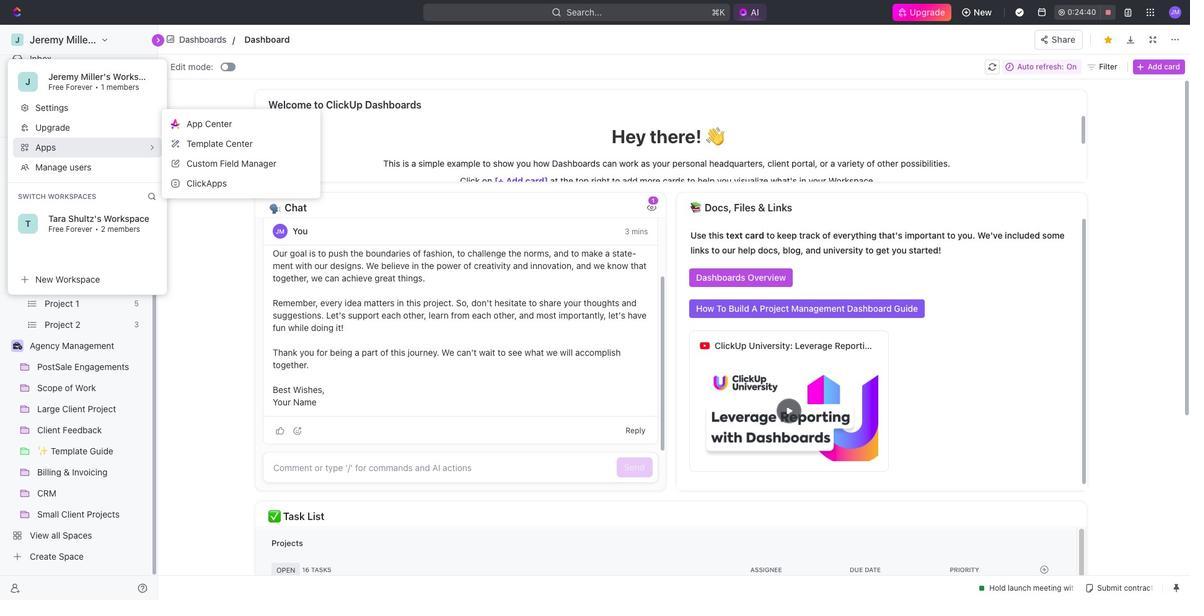 Task type: describe. For each thing, give the bounding box(es) containing it.
favorites
[[10, 148, 43, 157]]

university
[[824, 245, 864, 256]]

of inside the welcome to our exciting fashion project! this is a unique opportunity for us all to come to gether and create something truly special. we're thrilled to have each one of you on board.
[[570, 223, 578, 234]]

from
[[451, 310, 470, 321]]

t
[[25, 218, 31, 229]]

0 vertical spatial on
[[482, 176, 492, 186]]

switch
[[18, 192, 46, 200]]

wait
[[479, 347, 496, 358]]

send
[[624, 462, 645, 473]]

help inside 'to keep track of everything that's important to you. we've included some links to our help docs, blog, and university to get you started!'
[[738, 245, 756, 256]]

share button
[[1035, 29, 1083, 49]]

can't
[[457, 347, 477, 358]]

our inside the welcome to our exciting fashion project! this is a unique opportunity for us all to come to gether and create something truly special. we're thrilled to have each one of you on board.
[[323, 211, 336, 221]]

to inside thank you for being a part of this journey. we can't wait to see what we will accomplish together.
[[498, 347, 506, 358]]

0 horizontal spatial each
[[382, 310, 401, 321]]

suggestions.
[[273, 310, 324, 321]]

of right the "power"
[[464, 260, 472, 271]]

for inside thank you for being a part of this journey. we can't wait to see what we will accomplish together.
[[317, 347, 328, 358]]

special.
[[411, 223, 442, 234]]

norms,
[[524, 248, 552, 259]]

1 vertical spatial your
[[809, 176, 827, 186]]

hesitate
[[495, 298, 527, 308]]

together.
[[273, 360, 309, 370]]

achieve
[[342, 273, 373, 283]]

free for tara
[[48, 225, 64, 234]]

click
[[460, 176, 480, 186]]

push
[[329, 248, 348, 259]]

docs link
[[5, 70, 146, 90]]

have inside the welcome to our exciting fashion project! this is a unique opportunity for us all to come to gether and create something truly special. we're thrilled to have each one of you on board.
[[510, 223, 529, 234]]

1 horizontal spatial with
[[878, 340, 895, 351]]

1 vertical spatial project
[[760, 303, 789, 314]]

for inside the welcome to our exciting fashion project! this is a unique opportunity for us all to come to gether and create something truly special. we're thrilled to have each one of you on board.
[[550, 211, 561, 221]]

the left norms,
[[509, 248, 522, 259]]

best wishes, your name
[[273, 385, 325, 407]]

files
[[734, 202, 756, 213]]

management inside "link"
[[62, 340, 114, 351]]

can inside our goal is to push the boundaries of fashion, to challenge the norms, and to make a state ment with our designs. we believe in the power of creativity and innovation, and we know that together, we can achieve great things.
[[325, 273, 340, 283]]

cards
[[663, 176, 685, 186]]

free for jeremy
[[48, 82, 64, 92]]

🗣 chat button
[[268, 199, 638, 216]]

workspace for 'tara shultz's workspace, ,' 'element'
[[104, 213, 149, 224]]

share
[[540, 298, 562, 308]]

great
[[375, 273, 396, 283]]

this inside 'remember, every idea matters in this project. so, don't hesitate to share your thoughts and suggestions. let's support each other, learn from each other, and most importantly, let's have fun while doing it!'
[[407, 298, 421, 308]]

upgrade link
[[893, 4, 952, 21]]

clickup inside button
[[326, 99, 363, 110]]

custom field manager button
[[167, 154, 316, 174]]

your inside 'remember, every idea matters in this project. so, don't hesitate to share your thoughts and suggestions. let's support each other, learn from each other, and most importantly, let's have fun while doing it!'
[[564, 298, 582, 308]]

docs
[[30, 74, 50, 85]]

project notes
[[30, 167, 84, 178]]

each inside the welcome to our exciting fashion project! this is a unique opportunity for us all to come to gether and create something truly special. we're thrilled to have each one of you on board.
[[531, 223, 551, 234]]

and up the let's
[[622, 298, 637, 308]]

started!
[[909, 245, 942, 256]]

most
[[537, 310, 557, 321]]

truly
[[391, 223, 409, 234]]

exciting
[[338, 211, 369, 221]]

a inside thank you for being a part of this journey. we can't wait to see what we will accomplish together.
[[355, 347, 360, 358]]

upgrade inside button
[[35, 122, 70, 133]]

dashboard inside sidebar navigation
[[30, 188, 73, 199]]

jeremy miller's workspace for the bottommost jeremy miller's workspace, , element
[[48, 71, 159, 82]]

matters
[[364, 298, 395, 308]]

upgrade button
[[13, 118, 162, 138]]

text
[[727, 230, 743, 241]]

designs.
[[330, 260, 364, 271]]

we inside our goal is to push the boundaries of fashion, to challenge the norms, and to make a state ment with our designs. we believe in the power of creativity and innovation, and we know that together, we can achieve great things.
[[366, 260, 379, 271]]

1 vertical spatial jeremy miller's workspace, , element
[[18, 72, 38, 92]]

2
[[101, 225, 105, 234]]

visualize
[[734, 176, 769, 186]]

doing
[[311, 323, 334, 333]]

mins
[[632, 227, 648, 236]]

j for the bottommost jeremy miller's workspace, , element
[[25, 76, 30, 87]]

welcome to clickup dashboards button
[[268, 96, 1076, 113]]

the up designs.
[[351, 248, 364, 259]]

to
[[717, 303, 727, 314]]

reply button
[[621, 423, 651, 438]]

3
[[625, 227, 630, 236]]

create
[[319, 223, 344, 234]]

track
[[800, 230, 821, 241]]

0 vertical spatial can
[[603, 158, 617, 169]]

tara shultz's workspace, , element
[[18, 214, 38, 234]]

manage
[[35, 162, 67, 172]]

share
[[1052, 34, 1076, 44]]

to inside 'remember, every idea matters in this project. so, don't hesitate to share your thoughts and suggestions. let's support each other, learn from each other, and most importantly, let's have fun while doing it!'
[[529, 298, 537, 308]]

0 vertical spatial in
[[800, 176, 807, 186]]

that's
[[879, 230, 903, 241]]

dashboards inside sidebar navigation
[[30, 96, 78, 106]]

3 mins
[[625, 227, 648, 236]]

jeremy miller's workspace, , element inside sidebar navigation
[[11, 33, 24, 46]]

top
[[576, 176, 589, 186]]

idea
[[345, 298, 362, 308]]

everything
[[834, 230, 877, 241]]

journey.
[[408, 347, 440, 358]]

1 horizontal spatial your
[[653, 158, 671, 169]]

0 vertical spatial dashboards link
[[163, 30, 231, 48]]

clickup logo image
[[1128, 30, 1184, 41]]

jm
[[276, 228, 285, 235]]

0 vertical spatial this
[[384, 158, 400, 169]]

how
[[696, 303, 715, 314]]

variety
[[838, 158, 865, 169]]

🗣
[[269, 202, 282, 213]]

members for miller's
[[107, 82, 139, 92]]

0 horizontal spatial we
[[311, 273, 323, 283]]

support
[[348, 310, 379, 321]]

we inside thank you for being a part of this journey. we can't wait to see what we will accomplish together.
[[442, 347, 455, 358]]

add card
[[1149, 62, 1181, 71]]

1 members
[[101, 82, 139, 92]]

mode:
[[188, 61, 213, 72]]

center for template center
[[226, 138, 253, 149]]

and up the innovation,
[[554, 248, 569, 259]]

you inside 'to keep track of everything that's important to you. we've included some links to our help docs, blog, and university to get you started!'
[[892, 245, 907, 256]]

auto refresh: on
[[1018, 62, 1077, 71]]

dashboards overview
[[696, 272, 786, 283]]

welcome for welcome to our exciting fashion project! this is a unique opportunity for us all to come to gether and create something truly special. we're thrilled to have each one of you on board.
[[273, 211, 310, 221]]

notes
[[60, 167, 84, 178]]

links
[[768, 202, 793, 213]]

clickup university: leverage reporting with dashboards
[[715, 340, 947, 351]]

tara
[[48, 213, 66, 224]]

we inside thank you for being a part of this journey. we can't wait to see what we will accomplish together.
[[547, 347, 558, 358]]

in inside our goal is to push the boundaries of fashion, to challenge the norms, and to make a state ment with our designs. we believe in the power of creativity and innovation, and we know that together, we can achieve great things.
[[412, 260, 419, 271]]

the left top
[[561, 176, 574, 186]]

links
[[691, 245, 710, 256]]

while
[[288, 323, 309, 333]]

of inside 'to keep track of everything that's important to you. we've included some links to our help docs, blog, and university to get you started!'
[[823, 230, 831, 241]]

guide
[[895, 303, 919, 314]]

build
[[729, 303, 750, 314]]

sidebar navigation
[[0, 25, 158, 600]]

you left how
[[517, 158, 531, 169]]

a left simple
[[412, 158, 416, 169]]

a inside the welcome to our exciting fashion project! this is a unique opportunity for us all to come to gether and create something truly special. we're thrilled to have each one of you on board.
[[464, 211, 469, 221]]

state
[[613, 248, 637, 259]]

clickapps button
[[167, 174, 316, 194]]

0 horizontal spatial card
[[745, 230, 765, 241]]

and down norms,
[[513, 260, 528, 271]]

workspaces
[[48, 192, 96, 200]]

what's
[[771, 176, 797, 186]]

✅ task list button
[[268, 508, 1076, 525]]

0 horizontal spatial at
[[551, 176, 558, 186]]

1 other, from the left
[[403, 310, 427, 321]]



Task type: locate. For each thing, give the bounding box(es) containing it.
1 vertical spatial in
[[412, 260, 419, 271]]

favorites button
[[5, 145, 55, 160]]

jeremy miller's workspace
[[30, 34, 154, 45], [48, 71, 159, 82]]

1 horizontal spatial this
[[436, 211, 453, 221]]

of
[[867, 158, 875, 169], [570, 223, 578, 234], [823, 230, 831, 241], [413, 248, 421, 259], [464, 260, 472, 271], [381, 347, 389, 358]]

this up we're
[[436, 211, 453, 221]]

with inside our goal is to push the boundaries of fashion, to challenge the norms, and to make a state ment with our designs. we believe in the power of creativity and innovation, and we know that together, we can achieve great things.
[[296, 260, 312, 271]]

is inside the welcome to our exciting fashion project! this is a unique opportunity for us all to come to gether and create something truly special. we're thrilled to have each one of you on board.
[[455, 211, 462, 221]]

is left simple
[[403, 158, 409, 169]]

blog,
[[783, 245, 804, 256]]

1 vertical spatial with
[[878, 340, 895, 351]]

dashboard left guide
[[848, 303, 892, 314]]

university:
[[749, 340, 793, 351]]

0 vertical spatial j
[[15, 35, 20, 44]]

0 vertical spatial add
[[1149, 62, 1163, 71]]

1 vertical spatial projects
[[272, 538, 303, 548]]

0 horizontal spatial other,
[[403, 310, 427, 321]]

you down all at the left
[[581, 223, 595, 234]]

dashboards link down docs link
[[5, 91, 146, 111]]

📚 docs, files & links
[[690, 202, 793, 213]]

members right '1'
[[107, 82, 139, 92]]

client
[[768, 158, 790, 169]]

1 vertical spatial for
[[317, 347, 328, 358]]

we left can't
[[442, 347, 455, 358]]

1 vertical spatial dashboards link
[[5, 91, 146, 111]]

1 vertical spatial have
[[628, 310, 647, 321]]

use this text card
[[691, 230, 765, 241]]

2 other, from the left
[[494, 310, 517, 321]]

manage users
[[35, 162, 92, 172]]

welcome inside button
[[269, 99, 312, 110]]

each left one
[[531, 223, 551, 234]]

new for new
[[974, 7, 992, 17]]

our left designs.
[[315, 260, 328, 271]]

your right as
[[653, 158, 671, 169]]

you inside thank you for being a part of this journey. we can't wait to see what we will accomplish together.
[[300, 347, 314, 358]]

0 horizontal spatial dashboards link
[[5, 91, 146, 111]]

jeremy miller's workspace inside sidebar navigation
[[30, 34, 154, 45]]

0 horizontal spatial upgrade
[[35, 122, 70, 133]]

None text field
[[245, 32, 589, 47]]

clickup
[[326, 99, 363, 110], [715, 340, 747, 351]]

we're
[[444, 223, 467, 234]]

0 vertical spatial project
[[30, 167, 58, 178]]

2 forever from the top
[[66, 225, 92, 234]]

jeremy inside sidebar navigation
[[30, 34, 64, 45]]

0 vertical spatial projects
[[37, 277, 70, 288]]

is up we're
[[455, 211, 462, 221]]

dec 13, 2023 at 1:12 pm
[[1030, 30, 1120, 40]]

a right make
[[606, 248, 610, 259]]

help down text
[[738, 245, 756, 256]]

projects
[[37, 277, 70, 288], [272, 538, 303, 548]]

fashion,
[[423, 248, 455, 259]]

welcome inside the welcome to our exciting fashion project! this is a unique opportunity for us all to come to gether and create something truly special. we're thrilled to have each one of you on board.
[[273, 211, 310, 221]]

management up leverage
[[792, 303, 845, 314]]

each down the don't
[[472, 310, 492, 321]]

and left create
[[301, 223, 316, 234]]

1 vertical spatial jeremy
[[48, 71, 79, 82]]

possibilities.
[[901, 158, 951, 169]]

projects inside tree
[[37, 277, 70, 288]]

and left most
[[519, 310, 534, 321]]

jeremy miller's workspace, , element down 'inbox'
[[18, 72, 38, 92]]

shultz's
[[68, 213, 101, 224]]

2023
[[1060, 30, 1079, 40]]

2 horizontal spatial we
[[594, 260, 605, 271]]

0 horizontal spatial this
[[391, 347, 406, 358]]

1 horizontal spatial we
[[547, 347, 558, 358]]

this left journey.
[[391, 347, 406, 358]]

in inside 'remember, every idea matters in this project. so, don't hesitate to share your thoughts and suggestions. let's support each other, learn from each other, and most importantly, let's have fun while doing it!'
[[397, 298, 404, 308]]

and down track
[[806, 245, 821, 256]]

0 vertical spatial miller's
[[66, 34, 100, 45]]

more
[[640, 176, 661, 186]]

1 vertical spatial clickup
[[715, 340, 747, 351]]

you right "get"
[[892, 245, 907, 256]]

don't
[[472, 298, 492, 308]]

our down use this text card
[[722, 245, 736, 256]]

0 horizontal spatial is
[[309, 248, 316, 259]]

we down make
[[594, 260, 605, 271]]

workspace for the bottommost jeremy miller's workspace, , element
[[113, 71, 159, 82]]

jeremy down the inbox link
[[48, 71, 79, 82]]

2 horizontal spatial your
[[809, 176, 827, 186]]

switch workspaces
[[18, 192, 96, 200]]

new down 'tara shultz's workspace, ,' 'element'
[[35, 274, 53, 285]]

or
[[820, 158, 829, 169]]

add inside button
[[1149, 62, 1163, 71]]

have inside 'remember, every idea matters in this project. so, don't hesitate to share your thoughts and suggestions. let's support each other, learn from each other, and most importantly, let's have fun while doing it!'
[[628, 310, 647, 321]]

1 horizontal spatial we
[[442, 347, 455, 358]]

✅
[[269, 511, 281, 522]]

our up create
[[323, 211, 336, 221]]

you down headquarters,
[[718, 176, 732, 186]]

important
[[905, 230, 945, 241]]

&
[[759, 202, 766, 213]]

free
[[48, 82, 64, 92], [48, 225, 64, 234]]

1 horizontal spatial clickup
[[715, 340, 747, 351]]

tree containing projects
[[5, 231, 146, 567]]

jeremy for the bottommost jeremy miller's workspace, , element
[[48, 71, 79, 82]]

tree
[[5, 231, 146, 567]]

on down come
[[597, 223, 607, 234]]

1 vertical spatial we
[[442, 347, 455, 358]]

the down fashion,
[[422, 260, 434, 271]]

0 horizontal spatial project
[[30, 167, 58, 178]]

j down 'inbox'
[[25, 76, 30, 87]]

each
[[531, 223, 551, 234], [382, 310, 401, 321], [472, 310, 492, 321]]

project
[[30, 167, 58, 178], [760, 303, 789, 314]]

jeremy miller's workspace for jeremy miller's workspace, , element within the sidebar navigation
[[30, 34, 154, 45]]

you inside the welcome to our exciting fashion project! this is a unique opportunity for us all to come to gether and create something truly special. we're thrilled to have each one of you on board.
[[581, 223, 595, 234]]

center up template center
[[205, 118, 232, 129]]

2 free forever from the top
[[48, 225, 92, 234]]

2 free from the top
[[48, 225, 64, 234]]

included
[[1005, 230, 1041, 241]]

forever for shultz's
[[66, 225, 92, 234]]

1 vertical spatial add
[[506, 176, 523, 186]]

0 vertical spatial your
[[653, 158, 671, 169]]

workspace inside sidebar navigation
[[102, 34, 154, 45]]

members for shultz's
[[108, 225, 140, 234]]

2 horizontal spatial is
[[455, 211, 462, 221]]

j up the inbox link
[[15, 35, 20, 44]]

0:24:40
[[1068, 7, 1097, 17]]

0 vertical spatial members
[[107, 82, 139, 92]]

reporting
[[835, 340, 876, 351]]

0 vertical spatial forever
[[66, 82, 92, 92]]

0 horizontal spatial projects
[[37, 277, 70, 288]]

1 horizontal spatial card
[[1165, 62, 1181, 71]]

tree inside sidebar navigation
[[5, 231, 146, 567]]

we right together,
[[311, 273, 323, 283]]

1 horizontal spatial dashboards link
[[163, 30, 231, 48]]

1 vertical spatial upgrade
[[35, 122, 70, 133]]

welcome for welcome to clickup dashboards
[[269, 99, 312, 110]]

new workspace button
[[13, 270, 162, 290]]

1 free forever from the top
[[48, 82, 92, 92]]

0 horizontal spatial clickup
[[326, 99, 363, 110]]

1 horizontal spatial at
[[1081, 30, 1089, 40]]

some
[[1043, 230, 1065, 241]]

business time image
[[13, 342, 22, 350]]

🗣 chat
[[269, 202, 307, 213]]

1 vertical spatial j
[[25, 76, 30, 87]]

miller's for the bottommost jeremy miller's workspace, , element
[[81, 71, 111, 82]]

workspace inside button
[[56, 274, 100, 285]]

0 horizontal spatial add
[[506, 176, 523, 186]]

1 horizontal spatial in
[[412, 260, 419, 271]]

1 vertical spatial free forever
[[48, 225, 92, 234]]

being
[[330, 347, 353, 358]]

click on [+ add card] at the top right to add more cards to help you visualize what's in your workspace.
[[460, 176, 876, 186]]

a up we're
[[464, 211, 469, 221]]

1 vertical spatial dashboard
[[848, 303, 892, 314]]

1 vertical spatial is
[[455, 211, 462, 221]]

0 vertical spatial have
[[510, 223, 529, 234]]

1 vertical spatial management
[[62, 340, 114, 351]]

portal,
[[792, 158, 818, 169]]

auto
[[1018, 62, 1035, 71]]

welcome up you
[[273, 211, 310, 221]]

with right reporting
[[878, 340, 895, 351]]

believe
[[381, 260, 410, 271]]

jeremy miller's workspace, , element
[[11, 33, 24, 46], [18, 72, 38, 92]]

us
[[563, 211, 572, 221]]

work
[[620, 158, 639, 169]]

0 vertical spatial jeremy miller's workspace
[[30, 34, 154, 45]]

every
[[321, 298, 343, 308]]

0 horizontal spatial j
[[15, 35, 20, 44]]

remember, every idea matters in this project. so, don't hesitate to share your thoughts and suggestions. let's support each other, learn from each other, and most importantly, let's have fun while doing it!
[[273, 298, 649, 333]]

add down clickup logo
[[1149, 62, 1163, 71]]

0 horizontal spatial we
[[366, 260, 379, 271]]

help down personal
[[698, 176, 715, 186]]

0 vertical spatial free forever
[[48, 82, 92, 92]]

your up importantly,
[[564, 298, 582, 308]]

management right agency
[[62, 340, 114, 351]]

and inside 'to keep track of everything that's important to you. we've included some links to our help docs, blog, and university to get you started!'
[[806, 245, 821, 256]]

how
[[534, 158, 550, 169]]

our inside 'to keep track of everything that's important to you. we've included some links to our help docs, blog, and university to get you started!'
[[722, 245, 736, 256]]

other, down hesitate in the left of the page
[[494, 310, 517, 321]]

we left will
[[547, 347, 558, 358]]

new inside button
[[974, 7, 992, 17]]

1 forever from the top
[[66, 82, 92, 92]]

1 vertical spatial center
[[226, 138, 253, 149]]

new for new workspace
[[35, 274, 53, 285]]

2 members
[[101, 225, 140, 234]]

can down designs.
[[325, 273, 340, 283]]

jeremy miller's workspace, , element up the inbox link
[[11, 33, 24, 46]]

0 vertical spatial at
[[1081, 30, 1089, 40]]

j inside sidebar navigation
[[15, 35, 20, 44]]

forever down shultz's
[[66, 225, 92, 234]]

upgrade inside 'link'
[[910, 7, 946, 17]]

miller's inside sidebar navigation
[[66, 34, 100, 45]]

and down make
[[577, 260, 592, 271]]

boundaries
[[366, 248, 411, 259]]

forever up settings button
[[66, 82, 92, 92]]

miller's for jeremy miller's workspace, , element within the sidebar navigation
[[66, 34, 100, 45]]

wishes,
[[293, 385, 325, 395]]

have right the let's
[[628, 310, 647, 321]]

for left us
[[550, 211, 561, 221]]

0 horizontal spatial with
[[296, 260, 312, 271]]

leverage
[[795, 340, 833, 351]]

0 vertical spatial new
[[974, 7, 992, 17]]

2 horizontal spatial in
[[800, 176, 807, 186]]

0 vertical spatial jeremy miller's workspace, , element
[[11, 33, 24, 46]]

jeremy up 'inbox'
[[30, 34, 64, 45]]

0 vertical spatial upgrade
[[910, 7, 946, 17]]

you up 'together.'
[[300, 347, 314, 358]]

1 horizontal spatial upgrade
[[910, 7, 946, 17]]

1 vertical spatial card
[[745, 230, 765, 241]]

0 horizontal spatial in
[[397, 298, 404, 308]]

members right 2
[[108, 225, 140, 234]]

will
[[560, 347, 573, 358]]

1 vertical spatial forever
[[66, 225, 92, 234]]

other, left "learn"
[[403, 310, 427, 321]]

a
[[412, 158, 416, 169], [831, 158, 836, 169], [464, 211, 469, 221], [606, 248, 610, 259], [355, 347, 360, 358]]

1 horizontal spatial each
[[472, 310, 492, 321]]

1 horizontal spatial on
[[597, 223, 607, 234]]

users
[[70, 162, 92, 172]]

add right [+
[[506, 176, 523, 186]]

free forever up settings button
[[48, 82, 92, 92]]

agency
[[30, 340, 60, 351]]

1 horizontal spatial project
[[760, 303, 789, 314]]

2 vertical spatial is
[[309, 248, 316, 259]]

1 vertical spatial jeremy miller's workspace
[[48, 71, 159, 82]]

and inside the welcome to our exciting fashion project! this is a unique opportunity for us all to come to gether and create something truly special. we're thrilled to have each one of you on board.
[[301, 223, 316, 234]]

free forever for tara
[[48, 225, 92, 234]]

this inside the welcome to our exciting fashion project! this is a unique opportunity for us all to come to gether and create something truly special. we're thrilled to have each one of you on board.
[[436, 211, 453, 221]]

tara shultz's workspace
[[48, 213, 149, 224]]

1 horizontal spatial dashboard
[[848, 303, 892, 314]]

in right matters
[[397, 298, 404, 308]]

free forever for jeremy
[[48, 82, 92, 92]]

0 horizontal spatial for
[[317, 347, 328, 358]]

forever for miller's
[[66, 82, 92, 92]]

a left 'part'
[[355, 347, 360, 358]]

a inside our goal is to push the boundaries of fashion, to challenge the norms, and to make a state ment with our designs. we believe in the power of creativity and innovation, and we know that together, we can achieve great things.
[[606, 248, 610, 259]]

0 horizontal spatial help
[[698, 176, 715, 186]]

of inside thank you for being a part of this journey. we can't wait to see what we will accomplish together.
[[381, 347, 389, 358]]

card right text
[[745, 230, 765, 241]]

miller's up '1'
[[81, 71, 111, 82]]

jeremy miller's workspace up the inbox link
[[30, 34, 154, 45]]

other
[[878, 158, 899, 169]]

0 horizontal spatial have
[[510, 223, 529, 234]]

dashboard down project notes
[[30, 188, 73, 199]]

upgrade left new button on the right top of the page
[[910, 7, 946, 17]]

of down all at the left
[[570, 223, 578, 234]]

card inside button
[[1165, 62, 1181, 71]]

0 vertical spatial free
[[48, 82, 64, 92]]

2 horizontal spatial this
[[709, 230, 724, 241]]

✅ task list
[[269, 511, 325, 522]]

new inside button
[[35, 274, 53, 285]]

1 free from the top
[[48, 82, 64, 92]]

thank you for being a part of this journey. we can't wait to see what we will accomplish together.
[[273, 347, 623, 370]]

a right or
[[831, 158, 836, 169]]

1 horizontal spatial can
[[603, 158, 617, 169]]

manage users button
[[13, 158, 162, 177]]

hey
[[612, 125, 646, 147]]

1 horizontal spatial for
[[550, 211, 561, 221]]

2 vertical spatial this
[[391, 347, 406, 358]]

dashboards inside button
[[365, 99, 422, 110]]

we've
[[978, 230, 1003, 241]]

is inside our goal is to push the boundaries of fashion, to challenge the norms, and to make a state ment with our designs. we believe in the power of creativity and innovation, and we know that together, we can achieve great things.
[[309, 248, 316, 259]]

0 vertical spatial dashboard
[[30, 188, 73, 199]]

we
[[594, 260, 605, 271], [311, 273, 323, 283], [547, 347, 558, 358]]

app center button
[[167, 114, 316, 134]]

template center button
[[167, 134, 316, 154]]

0 vertical spatial we
[[594, 260, 605, 271]]

free forever down the tara
[[48, 225, 92, 234]]

this down things. at the top left of the page
[[407, 298, 421, 308]]

search...
[[567, 7, 602, 17]]

0 vertical spatial we
[[366, 260, 379, 271]]

of left other
[[867, 158, 875, 169]]

1 horizontal spatial help
[[738, 245, 756, 256]]

your down or
[[809, 176, 827, 186]]

a
[[752, 303, 758, 314]]

each down matters
[[382, 310, 401, 321]]

center for app center
[[205, 118, 232, 129]]

j for jeremy miller's workspace, , element within the sidebar navigation
[[15, 35, 20, 44]]

this right use
[[709, 230, 724, 241]]

of right 'part'
[[381, 347, 389, 358]]

workspace for jeremy miller's workspace, , element within the sidebar navigation
[[102, 34, 154, 45]]

management
[[792, 303, 845, 314], [62, 340, 114, 351]]

free down the tara
[[48, 225, 64, 234]]

0 vertical spatial this
[[709, 230, 724, 241]]

on inside the welcome to our exciting fashion project! this is a unique opportunity for us all to come to gether and create something truly special. we're thrilled to have each one of you on board.
[[597, 223, 607, 234]]

center down app center button
[[226, 138, 253, 149]]

to inside button
[[314, 99, 324, 110]]

of left fashion,
[[413, 248, 421, 259]]

make
[[582, 248, 603, 259]]

personal
[[673, 158, 707, 169]]

this left simple
[[384, 158, 400, 169]]

1 vertical spatial this
[[436, 211, 453, 221]]

0 vertical spatial card
[[1165, 62, 1181, 71]]

1 horizontal spatial add
[[1149, 62, 1163, 71]]

2 vertical spatial in
[[397, 298, 404, 308]]

j
[[15, 35, 20, 44], [25, 76, 30, 87]]

1 vertical spatial we
[[311, 273, 323, 283]]

miller's up the inbox link
[[66, 34, 100, 45]]

custom
[[187, 158, 218, 169]]

project inside sidebar navigation
[[30, 167, 58, 178]]

settings
[[35, 102, 68, 113]]

hey there! 👋
[[612, 125, 725, 147]]

welcome up app center button
[[269, 99, 312, 110]]

⌘k
[[712, 7, 726, 17]]

our inside our goal is to push the boundaries of fashion, to challenge the norms, and to make a state ment with our designs. we believe in the power of creativity and innovation, and we know that together, we can achieve great things.
[[315, 260, 328, 271]]

card down clickup logo
[[1165, 62, 1181, 71]]

for left being
[[317, 347, 328, 358]]

0 vertical spatial welcome
[[269, 99, 312, 110]]

1 vertical spatial can
[[325, 273, 340, 283]]

1 vertical spatial this
[[407, 298, 421, 308]]

we up great on the left top
[[366, 260, 379, 271]]

jeremy miller's workspace up '1'
[[48, 71, 159, 82]]

creativity
[[474, 260, 511, 271]]

dashboards link up the mode:
[[163, 30, 231, 48]]

this inside thank you for being a part of this journey. we can't wait to see what we will accomplish together.
[[391, 347, 406, 358]]

on left [+
[[482, 176, 492, 186]]

at left 1:12
[[1081, 30, 1089, 40]]

in down portal,
[[800, 176, 807, 186]]

0 vertical spatial is
[[403, 158, 409, 169]]

1 horizontal spatial is
[[403, 158, 409, 169]]

app center
[[187, 118, 232, 129]]

free up settings
[[48, 82, 64, 92]]

docs,
[[758, 245, 781, 256]]

custom field manager
[[187, 158, 277, 169]]

jeremy for jeremy miller's workspace, , element within the sidebar navigation
[[30, 34, 64, 45]]

upgrade down settings
[[35, 122, 70, 133]]

to keep track of everything that's important to you. we've included some links to our help docs, blog, and university to get you started!
[[691, 230, 1068, 256]]

of right track
[[823, 230, 831, 241]]

new right upgrade 'link'
[[974, 7, 992, 17]]

in up things. at the top left of the page
[[412, 260, 419, 271]]

1 vertical spatial miller's
[[81, 71, 111, 82]]

0 vertical spatial jeremy
[[30, 34, 64, 45]]

with down goal
[[296, 260, 312, 271]]

opportunity
[[501, 211, 547, 221]]

project right 'a'
[[760, 303, 789, 314]]

0 vertical spatial help
[[698, 176, 715, 186]]

at right the card]
[[551, 176, 558, 186]]

headquarters,
[[710, 158, 766, 169]]

1 horizontal spatial projects
[[272, 538, 303, 548]]

0 vertical spatial management
[[792, 303, 845, 314]]



Task type: vqa. For each thing, say whether or not it's contained in the screenshot.
bottommost View
no



